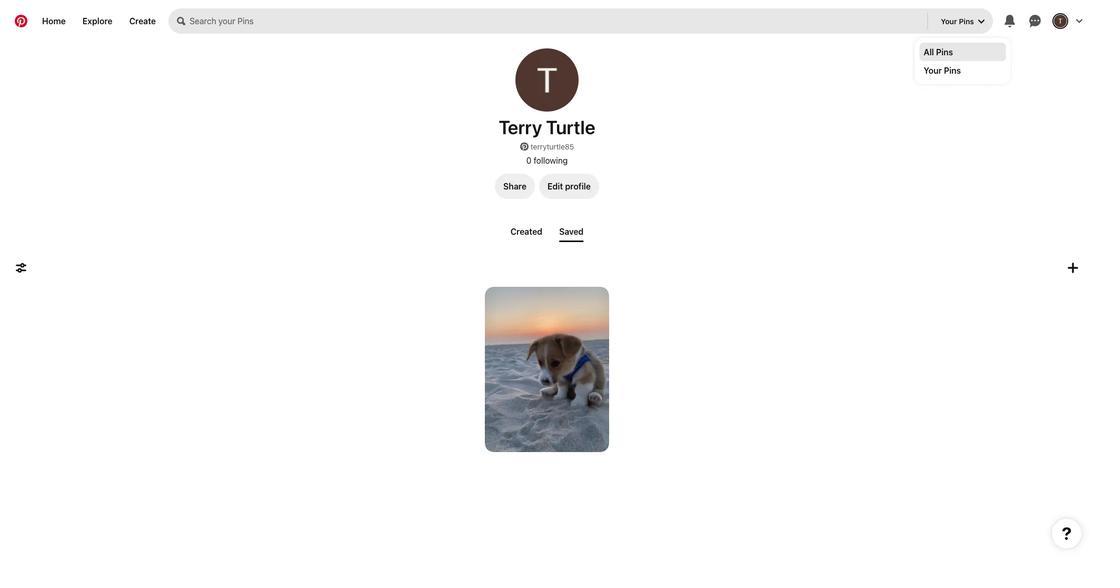 Task type: describe. For each thing, give the bounding box(es) containing it.
this contains an image of: image
[[485, 287, 609, 452]]

edit profile button
[[539, 174, 599, 199]]

terry
[[499, 116, 542, 138]]

your pins inside button
[[941, 17, 975, 25]]

pinterest image
[[520, 142, 529, 151]]

all pins
[[924, 47, 954, 57]]

2 vertical spatial pins
[[944, 65, 961, 75]]

all
[[924, 47, 934, 57]]

terryturtle85 image
[[516, 48, 579, 112]]

explore link
[[74, 8, 121, 34]]

create link
[[121, 8, 164, 34]]

saved
[[559, 227, 584, 237]]

pins inside menu item
[[937, 47, 954, 57]]

edit
[[548, 181, 563, 191]]

turtle
[[546, 116, 596, 138]]

search icon image
[[177, 17, 185, 25]]

following
[[534, 155, 568, 165]]

dropdown image
[[979, 19, 985, 25]]

1 vertical spatial your
[[924, 65, 942, 75]]

share
[[504, 181, 527, 191]]

edit profile
[[548, 181, 591, 191]]



Task type: vqa. For each thing, say whether or not it's contained in the screenshot.
Your Pins inside 'button'
yes



Task type: locate. For each thing, give the bounding box(es) containing it.
your inside button
[[941, 17, 958, 25]]

your left dropdown 'icon'
[[941, 17, 958, 25]]

your down 'all'
[[924, 65, 942, 75]]

your pins
[[941, 17, 975, 25], [924, 65, 961, 75]]

0 following
[[527, 155, 568, 165]]

terryturtle85
[[531, 142, 574, 151]]

all pins menu item
[[920, 43, 1006, 61]]

home
[[42, 16, 66, 26]]

0
[[527, 155, 532, 165]]

0 vertical spatial your
[[941, 17, 958, 25]]

your pins down all pins
[[924, 65, 961, 75]]

home link
[[34, 8, 74, 34]]

terry turtle image
[[1055, 15, 1067, 27]]

your
[[941, 17, 958, 25], [924, 65, 942, 75]]

saved link
[[555, 222, 588, 242]]

share button
[[495, 174, 535, 199]]

your pins left dropdown 'icon'
[[941, 17, 975, 25]]

pins
[[959, 17, 975, 25], [937, 47, 954, 57], [944, 65, 961, 75]]

created link
[[507, 222, 547, 241]]

created
[[511, 227, 543, 237]]

0 vertical spatial pins
[[959, 17, 975, 25]]

pins inside button
[[959, 17, 975, 25]]

Search text field
[[190, 8, 926, 34]]

pins down all pins menu item on the right
[[944, 65, 961, 75]]

pins right 'all'
[[937, 47, 954, 57]]

create
[[129, 16, 156, 26]]

0 vertical spatial your pins
[[941, 17, 975, 25]]

profile
[[565, 181, 591, 191]]

1 vertical spatial your pins
[[924, 65, 961, 75]]

1 vertical spatial pins
[[937, 47, 954, 57]]

explore
[[83, 16, 112, 26]]

pins left dropdown 'icon'
[[959, 17, 975, 25]]

your pins button
[[933, 8, 993, 34]]

terry turtle
[[499, 116, 596, 138]]



